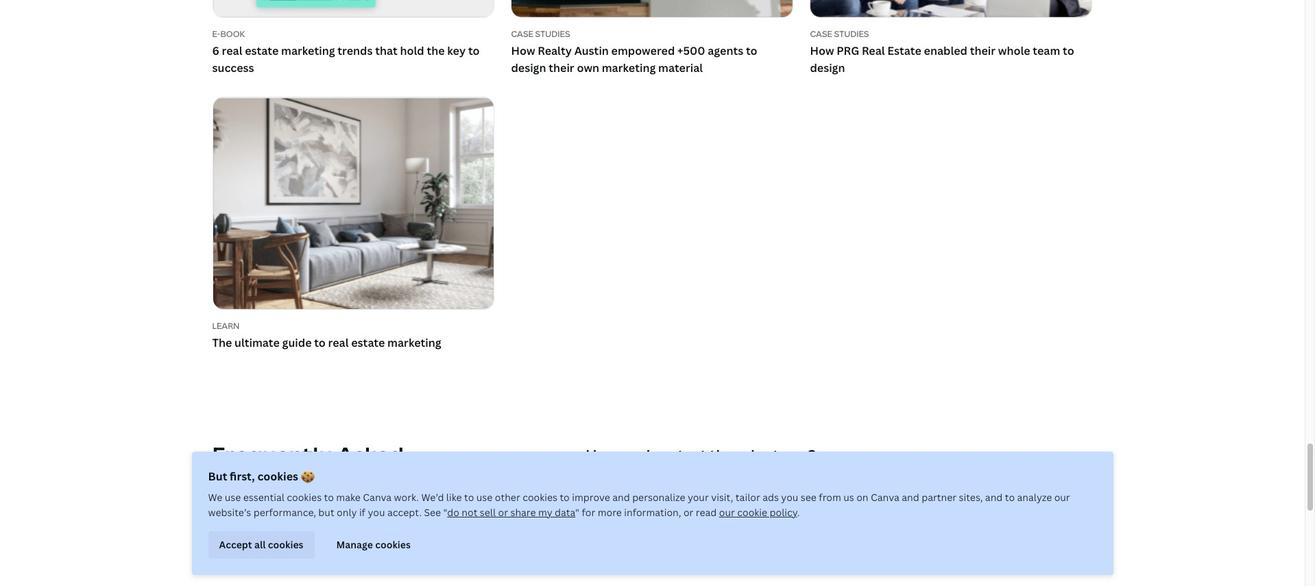 Task type: vqa. For each thing, say whether or not it's contained in the screenshot.
right imageonly
yes



Task type: locate. For each thing, give the bounding box(es) containing it.
all
[[254, 538, 266, 551]]

0 horizontal spatial use
[[225, 491, 241, 504]]

whole
[[998, 43, 1030, 58]]

contact inside dropdown button
[[653, 446, 707, 464]]

their left whole at the right of the page
[[970, 43, 996, 58]]

performance,
[[253, 506, 316, 519]]

how for how prg real estate enabled their whole team to design
[[810, 43, 834, 58]]

0 horizontal spatial studies
[[535, 28, 570, 40]]

0 vertical spatial estate
[[245, 43, 279, 58]]

1 design from the left
[[511, 61, 546, 76]]

1 and from the left
[[612, 491, 630, 504]]

but
[[318, 506, 334, 519]]

how can i contact the sales team? button
[[586, 431, 1093, 480]]

0 horizontal spatial "
[[443, 506, 447, 519]]

to right agents
[[746, 43, 757, 58]]

can up more
[[605, 490, 622, 503]]

1 horizontal spatial or
[[684, 506, 693, 519]]

2 or from the left
[[684, 506, 693, 519]]

1 horizontal spatial team
[[1033, 43, 1060, 58]]

the inside 'e-book 6 real estate marketing trends that hold the key to success'
[[427, 43, 445, 58]]

you up policy
[[781, 491, 798, 504]]

contact right i
[[653, 446, 707, 464]]

canva
[[363, 491, 392, 504], [871, 491, 899, 504]]

1 horizontal spatial their
[[970, 43, 996, 58]]

1 vertical spatial team
[[706, 490, 730, 503]]

or left the read
[[684, 506, 693, 519]]

frequently
[[212, 440, 332, 470]]

how
[[511, 43, 535, 58], [810, 43, 834, 58], [586, 446, 616, 464]]

1 horizontal spatial how
[[586, 446, 616, 464]]

1 horizontal spatial real
[[328, 335, 349, 350]]

use
[[225, 491, 241, 504], [476, 491, 493, 504]]

policy
[[770, 506, 797, 519]]

1 canva from the left
[[363, 491, 392, 504]]

manage
[[336, 538, 373, 551]]

image image
[[213, 0, 494, 17]]

1 horizontal spatial canva
[[871, 491, 899, 504]]

0 vertical spatial real
[[222, 43, 242, 58]]

your up "."
[[781, 490, 802, 503]]

1 vertical spatial you
[[368, 506, 385, 519]]

0 horizontal spatial design
[[511, 61, 546, 76]]

" left for
[[575, 506, 579, 519]]

ads
[[763, 491, 779, 504]]

to right guide
[[314, 335, 326, 350]]

their inside case studies how realty austin empowered +500 agents to design their own marketing material
[[549, 61, 574, 76]]

0 horizontal spatial sales
[[681, 490, 704, 503]]

sites,
[[959, 491, 983, 504]]

how left realty
[[511, 43, 535, 58]]

0 horizontal spatial their
[[549, 61, 574, 76]]

1 vertical spatial can
[[605, 490, 622, 503]]

studies inside case studies how prg real estate enabled their whole team to design
[[834, 28, 869, 40]]

1 vertical spatial imageonly image
[[213, 97, 494, 309]]

studies inside case studies how realty austin empowered +500 agents to design their own marketing material
[[535, 28, 570, 40]]

personalize
[[632, 491, 685, 504]]

0 horizontal spatial canva
[[363, 491, 392, 504]]

our up the information,
[[662, 490, 678, 503]]

you right if
[[368, 506, 385, 519]]

case studies how realty austin empowered +500 agents to design their own marketing material
[[511, 28, 757, 76]]

your
[[781, 490, 802, 503], [688, 491, 709, 504]]

enabled
[[924, 43, 967, 58]]

accept all cookies
[[219, 538, 303, 551]]

the left key
[[427, 43, 445, 58]]

their down realty
[[549, 61, 574, 76]]

1 vertical spatial marketing
[[602, 61, 656, 76]]

do not sell or share my data link
[[447, 506, 575, 519]]

1 horizontal spatial and
[[902, 491, 919, 504]]

and left partner
[[902, 491, 919, 504]]

the
[[427, 43, 445, 58], [710, 446, 733, 464]]

use up sell
[[476, 491, 493, 504]]

2 vertical spatial marketing
[[387, 335, 441, 350]]

0 vertical spatial sales
[[736, 446, 770, 464]]

0 horizontal spatial your
[[688, 491, 709, 504]]

team right whole at the right of the page
[[1033, 43, 1060, 58]]

to right key
[[468, 43, 480, 58]]

e-book 6 real estate marketing trends that hold the key to success
[[212, 28, 480, 76]]

team
[[1033, 43, 1060, 58], [706, 490, 730, 503]]

contact
[[653, 446, 707, 464], [624, 490, 660, 503]]

1 vertical spatial estate
[[351, 335, 385, 350]]

use up website's on the left of the page
[[225, 491, 241, 504]]

learn the ultimate guide to real estate marketing
[[212, 320, 441, 350]]

how inside case studies how realty austin empowered +500 agents to design their own marketing material
[[511, 43, 535, 58]]

or
[[498, 506, 508, 519], [684, 506, 693, 519]]

and up do not sell or share my data " for more information, or read our cookie policy .
[[612, 491, 630, 504]]

real
[[862, 43, 885, 58]]

studies up realty
[[535, 28, 570, 40]]

estate
[[245, 43, 279, 58], [351, 335, 385, 350]]

asked
[[337, 440, 404, 470]]

how inside case studies how prg real estate enabled their whole team to design
[[810, 43, 834, 58]]

our down visit,
[[719, 506, 735, 519]]

1 vertical spatial the
[[710, 446, 733, 464]]

sales up the read
[[681, 490, 704, 503]]

1 horizontal spatial the
[[710, 446, 733, 464]]

to inside learn the ultimate guide to real estate marketing
[[314, 335, 326, 350]]

how left 'prg'
[[810, 43, 834, 58]]

can inside dropdown button
[[619, 446, 644, 464]]

and right sites,
[[985, 491, 1003, 504]]

to inside case studies how prg real estate enabled their whole team to design
[[1063, 43, 1074, 58]]

prg
[[837, 43, 859, 58]]

design
[[511, 61, 546, 76], [810, 61, 845, 76]]

their
[[970, 43, 996, 58], [549, 61, 574, 76]]

if
[[359, 506, 365, 519]]

1 vertical spatial sales
[[681, 490, 704, 503]]

imageonly image for real
[[213, 97, 494, 309]]

0 vertical spatial can
[[619, 446, 644, 464]]

0 horizontal spatial how
[[511, 43, 535, 58]]

sales inside dropdown button
[[736, 446, 770, 464]]

or right sell
[[498, 506, 508, 519]]

0 horizontal spatial imageonly image
[[213, 97, 494, 309]]

1 horizontal spatial marketing
[[387, 335, 441, 350]]

0 horizontal spatial marketing
[[281, 43, 335, 58]]

marketing
[[281, 43, 335, 58], [602, 61, 656, 76], [387, 335, 441, 350]]

0 vertical spatial imageonly image
[[512, 0, 793, 17]]

" right see
[[443, 506, 447, 519]]

🍪
[[301, 469, 315, 484]]

their inside case studies how prg real estate enabled their whole team to design
[[970, 43, 996, 58]]

2 canva from the left
[[871, 491, 899, 504]]

to right whole at the right of the page
[[1063, 43, 1074, 58]]

sales left "team?"
[[736, 446, 770, 464]]

case
[[511, 28, 533, 40], [810, 28, 832, 40]]

to inside case studies how realty austin empowered +500 agents to design their own marketing material
[[746, 43, 757, 58]]

to up but
[[324, 491, 334, 504]]

we'd
[[421, 491, 444, 504]]

0 vertical spatial marketing
[[281, 43, 335, 58]]

can for you
[[605, 490, 622, 503]]

2 case from the left
[[810, 28, 832, 40]]

key
[[447, 43, 466, 58]]

2 design from the left
[[810, 61, 845, 76]]

from
[[819, 491, 841, 504]]

1 studies from the left
[[535, 28, 570, 40]]

our inside we use essential cookies to make canva work. we'd like to use other cookies to improve and personalize your visit, tailor ads you see from us on canva and partner sites, and to analyze our website's performance, but only if you accept. see "
[[1054, 491, 1070, 504]]

.
[[797, 506, 800, 519]]

1 horizontal spatial sales
[[736, 446, 770, 464]]

"
[[443, 506, 447, 519], [575, 506, 579, 519]]

case for how prg real estate enabled their whole team to design
[[810, 28, 832, 40]]

contact up the information,
[[624, 490, 660, 503]]

design inside case studies how realty austin empowered +500 agents to design their own marketing material
[[511, 61, 546, 76]]

2 horizontal spatial how
[[810, 43, 834, 58]]

you can contact our sales team to discuss your specific needs.
[[586, 490, 873, 503]]

0 vertical spatial you
[[781, 491, 798, 504]]

1 vertical spatial their
[[549, 61, 574, 76]]

the up visit,
[[710, 446, 733, 464]]

studies up 'prg'
[[834, 28, 869, 40]]

canva right on on the bottom right of page
[[871, 491, 899, 504]]

real inside 'e-book 6 real estate marketing trends that hold the key to success'
[[222, 43, 242, 58]]

0 vertical spatial contact
[[653, 446, 707, 464]]

can
[[619, 446, 644, 464], [605, 490, 622, 503]]

1 horizontal spatial studies
[[834, 28, 869, 40]]

estate inside learn the ultimate guide to real estate marketing
[[351, 335, 385, 350]]

0 horizontal spatial real
[[222, 43, 242, 58]]

frequently asked questions
[[212, 440, 404, 497]]

imageonly image for empowered
[[512, 0, 793, 17]]

to inside 'e-book 6 real estate marketing trends that hold the key to success'
[[468, 43, 480, 58]]

to
[[468, 43, 480, 58], [746, 43, 757, 58], [1063, 43, 1074, 58], [314, 335, 326, 350], [732, 490, 742, 503], [324, 491, 334, 504], [464, 491, 474, 504], [560, 491, 570, 504], [1005, 491, 1015, 504]]

2 horizontal spatial marketing
[[602, 61, 656, 76]]

and
[[612, 491, 630, 504], [902, 491, 919, 504], [985, 491, 1003, 504]]

that
[[375, 43, 398, 58]]

cookies
[[257, 469, 298, 484], [287, 491, 322, 504], [523, 491, 557, 504], [268, 538, 303, 551], [375, 538, 411, 551]]

1 horizontal spatial estate
[[351, 335, 385, 350]]

2 studies from the left
[[834, 28, 869, 40]]

real inside learn the ultimate guide to real estate marketing
[[328, 335, 349, 350]]

our right analyze
[[1054, 491, 1070, 504]]

0 horizontal spatial or
[[498, 506, 508, 519]]

real
[[222, 43, 242, 58], [328, 335, 349, 350]]

imageonly image
[[512, 0, 793, 17], [213, 97, 494, 309]]

0 horizontal spatial and
[[612, 491, 630, 504]]

you
[[586, 490, 603, 503]]

0 horizontal spatial you
[[368, 506, 385, 519]]

sales
[[736, 446, 770, 464], [681, 490, 704, 503]]

case for how realty austin empowered +500 agents to design their own marketing material
[[511, 28, 533, 40]]

team up the read
[[706, 490, 730, 503]]

case inside case studies how prg real estate enabled their whole team to design
[[810, 28, 832, 40]]

2 horizontal spatial and
[[985, 491, 1003, 504]]

1 " from the left
[[443, 506, 447, 519]]

0 horizontal spatial estate
[[245, 43, 279, 58]]

needs.
[[842, 490, 873, 503]]

design down realty
[[511, 61, 546, 76]]

real right guide
[[328, 335, 349, 350]]

improve
[[572, 491, 610, 504]]

1 horizontal spatial "
[[575, 506, 579, 519]]

your up the read
[[688, 491, 709, 504]]

how can i contact the sales team?
[[586, 446, 816, 464]]

real right 6
[[222, 43, 242, 58]]

our cookie policy link
[[719, 506, 797, 519]]

canva up if
[[363, 491, 392, 504]]

0 horizontal spatial case
[[511, 28, 533, 40]]

design down 'prg'
[[810, 61, 845, 76]]

0 vertical spatial team
[[1033, 43, 1060, 58]]

0 vertical spatial their
[[970, 43, 996, 58]]

how up you
[[586, 446, 616, 464]]

1 horizontal spatial design
[[810, 61, 845, 76]]

case inside case studies how realty austin empowered +500 agents to design their own marketing material
[[511, 28, 533, 40]]

0 vertical spatial the
[[427, 43, 445, 58]]

1 horizontal spatial use
[[476, 491, 493, 504]]

studies
[[535, 28, 570, 40], [834, 28, 869, 40]]

1 vertical spatial real
[[328, 335, 349, 350]]

2 horizontal spatial our
[[1054, 491, 1070, 504]]

accept.
[[387, 506, 422, 519]]

our
[[662, 490, 678, 503], [1054, 491, 1070, 504], [719, 506, 735, 519]]

1 horizontal spatial imageonly image
[[512, 0, 793, 17]]

can left i
[[619, 446, 644, 464]]

website's
[[208, 506, 251, 519]]

1 case from the left
[[511, 28, 533, 40]]

information,
[[624, 506, 681, 519]]

0 horizontal spatial the
[[427, 43, 445, 58]]

analyze
[[1017, 491, 1052, 504]]

cookies right all
[[268, 538, 303, 551]]

cookies down 🍪
[[287, 491, 322, 504]]

1 horizontal spatial case
[[810, 28, 832, 40]]



Task type: describe. For each thing, give the bounding box(es) containing it.
material
[[658, 61, 703, 76]]

make
[[336, 491, 361, 504]]

share
[[510, 506, 536, 519]]

see
[[801, 491, 817, 504]]

6
[[212, 43, 219, 58]]

1 horizontal spatial you
[[781, 491, 798, 504]]

how inside how can i contact the sales team? dropdown button
[[586, 446, 616, 464]]

design inside case studies how prg real estate enabled their whole team to design
[[810, 61, 845, 76]]

1 horizontal spatial our
[[719, 506, 735, 519]]

" inside we use essential cookies to make canva work. we'd like to use other cookies to improve and personalize your visit, tailor ads you see from us on canva and partner sites, and to analyze our website's performance, but only if you accept. see "
[[443, 506, 447, 519]]

for
[[582, 506, 595, 519]]

like
[[446, 491, 462, 504]]

marketing inside 'e-book 6 real estate marketing trends that hold the key to success'
[[281, 43, 335, 58]]

0 horizontal spatial our
[[662, 490, 678, 503]]

austin
[[574, 43, 609, 58]]

manage cookies button
[[325, 531, 422, 559]]

0 horizontal spatial team
[[706, 490, 730, 503]]

1 vertical spatial contact
[[624, 490, 660, 503]]

+500
[[677, 43, 705, 58]]

cookie
[[737, 506, 767, 519]]

to left analyze
[[1005, 491, 1015, 504]]

questions
[[212, 468, 323, 497]]

2 use from the left
[[476, 491, 493, 504]]

team inside case studies how prg real estate enabled their whole team to design
[[1033, 43, 1060, 58]]

3 and from the left
[[985, 491, 1003, 504]]

on
[[857, 491, 868, 504]]

other
[[495, 491, 520, 504]]

2 and from the left
[[902, 491, 919, 504]]

own
[[577, 61, 599, 76]]

do not sell or share my data " for more information, or read our cookie policy .
[[447, 506, 800, 519]]

work.
[[394, 491, 419, 504]]

estate
[[887, 43, 921, 58]]

team?
[[773, 446, 816, 464]]

the inside how can i contact the sales team? dropdown button
[[710, 446, 733, 464]]

essential
[[243, 491, 284, 504]]

discuss
[[744, 490, 779, 503]]

specific
[[804, 490, 840, 503]]

studies for realty
[[535, 28, 570, 40]]

book
[[220, 28, 245, 40]]

trends
[[338, 43, 373, 58]]

us
[[844, 491, 854, 504]]

1 horizontal spatial your
[[781, 490, 802, 503]]

accept all cookies button
[[208, 531, 314, 559]]

the
[[212, 335, 232, 350]]

but
[[208, 469, 227, 484]]

hold
[[400, 43, 424, 58]]

only
[[337, 506, 357, 519]]

how for how realty austin empowered +500 agents to design their own marketing material
[[511, 43, 535, 58]]

contact our sales team link
[[624, 490, 730, 503]]

can for how
[[619, 446, 644, 464]]

to right like
[[464, 491, 474, 504]]

first,
[[230, 469, 255, 484]]

data
[[555, 506, 575, 519]]

1 use from the left
[[225, 491, 241, 504]]

read
[[696, 506, 717, 519]]

to up the data
[[560, 491, 570, 504]]

my
[[538, 506, 552, 519]]

2 " from the left
[[575, 506, 579, 519]]

marketing inside case studies how realty austin empowered +500 agents to design their own marketing material
[[602, 61, 656, 76]]

more
[[598, 506, 622, 519]]

sell
[[480, 506, 496, 519]]

visit,
[[711, 491, 733, 504]]

cookies down accept.
[[375, 538, 411, 551]]

learn
[[212, 320, 240, 332]]

to up cookie
[[732, 490, 742, 503]]

realty
[[538, 43, 572, 58]]

studies for prg
[[834, 28, 869, 40]]

partner
[[922, 491, 957, 504]]

your inside we use essential cookies to make canva work. we'd like to use other cookies to improve and personalize your visit, tailor ads you see from us on canva and partner sites, and to analyze our website's performance, but only if you accept. see "
[[688, 491, 709, 504]]

manage cookies
[[336, 538, 411, 551]]

empowered
[[611, 43, 675, 58]]

see
[[424, 506, 441, 519]]

marketing inside learn the ultimate guide to real estate marketing
[[387, 335, 441, 350]]

guide
[[282, 335, 312, 350]]

but first, cookies 🍪
[[208, 469, 315, 484]]

ultimate
[[235, 335, 280, 350]]

estate inside 'e-book 6 real estate marketing trends that hold the key to success'
[[245, 43, 279, 58]]

agents
[[708, 43, 743, 58]]

we use essential cookies to make canva work. we'd like to use other cookies to improve and personalize your visit, tailor ads you see from us on canva and partner sites, and to analyze our website's performance, but only if you accept. see "
[[208, 491, 1070, 519]]

cookies up essential
[[257, 469, 298, 484]]

not
[[462, 506, 478, 519]]

we
[[208, 491, 222, 504]]

case studies how prg real estate enabled their whole team to design
[[810, 28, 1074, 76]]

success
[[212, 61, 254, 76]]

i
[[646, 446, 650, 464]]

cookies up my
[[523, 491, 557, 504]]

tailor
[[736, 491, 760, 504]]

accept
[[219, 538, 252, 551]]

1 or from the left
[[498, 506, 508, 519]]

e-
[[212, 28, 220, 40]]

do
[[447, 506, 459, 519]]



